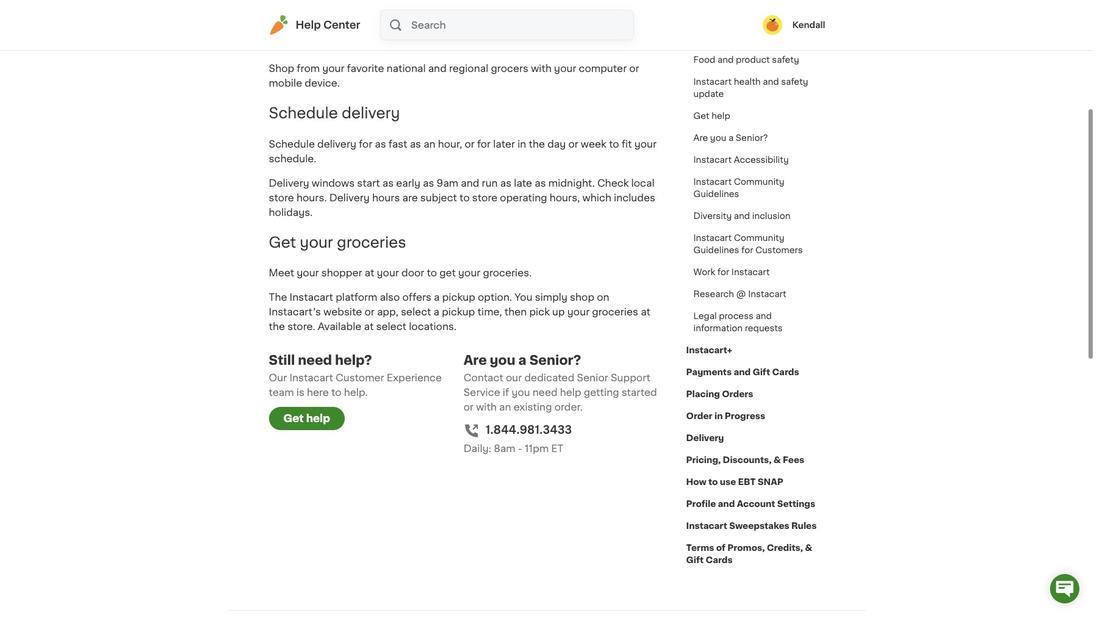 Task type: locate. For each thing, give the bounding box(es) containing it.
help up 'order.'
[[560, 388, 581, 398]]

2 pickup from the top
[[442, 307, 475, 317]]

2 horizontal spatial help
[[712, 112, 730, 120]]

senior? for are you a senior? contact our dedicated senior support service if you need help getting started or with an existing order.
[[530, 354, 581, 367]]

groceries
[[337, 235, 406, 249], [592, 307, 638, 317]]

as left fast
[[375, 139, 386, 149]]

computer
[[579, 63, 627, 73]]

delivery down schedule. at left
[[269, 178, 309, 188]]

includes
[[614, 193, 655, 202]]

an left hour,
[[424, 139, 436, 149]]

as up "subject"
[[423, 178, 434, 188]]

with right "grocers" at the left of page
[[531, 63, 552, 73]]

community inside instacart community guidelines
[[734, 178, 785, 186]]

the inside 'the instacart platform also offers a pickup option. you simply shop on instacart's website or app, select a pickup time, then pick up your groceries at the store. available at select locations.'
[[269, 322, 285, 332]]

1 vertical spatial safety
[[781, 78, 808, 86]]

instacart image
[[269, 15, 288, 35]]

0 vertical spatial gift
[[753, 368, 770, 377]]

in right food
[[805, 21, 813, 30]]

community inside 'instacart community guidelines for customers'
[[734, 234, 785, 242]]

and right national on the top left of page
[[428, 63, 447, 73]]

instacart up update
[[694, 78, 732, 86]]

diversity
[[694, 212, 732, 220]]

door
[[402, 268, 424, 278]]

at
[[365, 268, 374, 278], [641, 307, 651, 317], [364, 322, 374, 332]]

are inside are you a senior? contact our dedicated senior support service if you need help getting started or with an existing order.
[[464, 354, 487, 367]]

are up "contact"
[[464, 354, 487, 367]]

work for instacart link
[[686, 261, 777, 283]]

questions
[[711, 21, 754, 30]]

community
[[734, 178, 785, 186], [734, 234, 785, 242]]

get your groceries
[[269, 235, 406, 249]]

or inside are you a senior? contact our dedicated senior support service if you need help getting started or with an existing order.
[[464, 402, 474, 412]]

get inside 'link'
[[694, 112, 710, 120]]

and left run
[[461, 178, 479, 188]]

guidelines
[[694, 190, 739, 198], [694, 246, 739, 255]]

in inside schedule delivery for as fast as an hour, or for later in the day or week to fit your schedule.
[[518, 139, 526, 149]]

safety right health
[[781, 78, 808, 86]]

community for instacart community guidelines for customers
[[734, 234, 785, 242]]

1 horizontal spatial delivery
[[329, 193, 370, 202]]

0 horizontal spatial cards
[[706, 556, 733, 565]]

instacart up @
[[732, 268, 770, 276]]

ask questions about food in search link
[[686, 15, 825, 49]]

at right available
[[364, 322, 374, 332]]

groceries up shopper
[[337, 235, 406, 249]]

you down get help 'link'
[[710, 134, 727, 142]]

and inside delivery windows start as early as 9am and run as late as midnight. check local store hours. delivery hours are subject to store operating hours, which includes holidays.
[[461, 178, 479, 188]]

0 vertical spatial are
[[694, 134, 708, 142]]

instacart up diversity
[[694, 178, 732, 186]]

search
[[694, 34, 724, 42]]

or down service
[[464, 402, 474, 412]]

1 horizontal spatial help
[[560, 388, 581, 398]]

in
[[805, 21, 813, 30], [518, 139, 526, 149], [715, 412, 723, 421]]

and inside legal process and information requests
[[756, 312, 772, 320]]

0 horizontal spatial are
[[464, 354, 487, 367]]

instacart sweepstakes rules link
[[686, 515, 817, 537]]

for
[[359, 139, 372, 149], [477, 139, 491, 149], [742, 246, 753, 255], [718, 268, 729, 276]]

11pm
[[525, 444, 549, 454]]

requests
[[745, 324, 783, 333]]

delivery up fast
[[342, 106, 400, 120]]

cards down requests
[[772, 368, 799, 377]]

select down app,
[[376, 322, 407, 332]]

sweepstakes
[[729, 522, 790, 530]]

1 vertical spatial help
[[560, 388, 581, 398]]

1 vertical spatial get
[[269, 235, 296, 249]]

& down rules
[[805, 544, 812, 552]]

instacart's
[[269, 307, 321, 317]]

to right here
[[331, 388, 342, 398]]

instacart community guidelines for customers link
[[686, 227, 825, 261]]

1 vertical spatial &
[[805, 544, 812, 552]]

Search search field
[[410, 10, 633, 40]]

1 horizontal spatial store
[[472, 193, 498, 202]]

are
[[694, 134, 708, 142], [464, 354, 487, 367]]

9am
[[437, 178, 458, 188]]

0 vertical spatial help
[[712, 112, 730, 120]]

or inside shop from your favorite national and regional grocers with your computer or mobile device.
[[629, 63, 639, 73]]

order
[[686, 412, 713, 421]]

with down service
[[476, 402, 497, 412]]

1 vertical spatial are
[[464, 354, 487, 367]]

2 community from the top
[[734, 234, 785, 242]]

rules
[[792, 522, 817, 530]]

1 vertical spatial at
[[641, 307, 651, 317]]

with
[[531, 63, 552, 73], [476, 402, 497, 412]]

option.
[[478, 293, 512, 302]]

1 schedule from the top
[[269, 106, 338, 120]]

1 community from the top
[[734, 178, 785, 186]]

2 vertical spatial get
[[283, 414, 304, 424]]

for inside 'instacart community guidelines for customers'
[[742, 246, 753, 255]]

kendall
[[792, 21, 825, 29]]

and down instacart community guidelines
[[734, 212, 750, 220]]

0 horizontal spatial delivery
[[269, 178, 309, 188]]

cards down of
[[706, 556, 733, 565]]

0 vertical spatial get
[[694, 112, 710, 120]]

help inside 'link'
[[712, 112, 730, 120]]

delivery for delivery windows start as early as 9am and run as late as midnight. check local store hours. delivery hours are subject to store operating hours, which includes holidays.
[[269, 178, 309, 188]]

to left use on the bottom right of page
[[709, 478, 718, 486]]

get help down "is"
[[283, 414, 330, 424]]

your inside 'the instacart platform also offers a pickup option. you simply shop on instacart's website or app, select a pickup time, then pick up your groceries at the store. available at select locations.'
[[567, 307, 590, 317]]

1 vertical spatial community
[[734, 234, 785, 242]]

to
[[609, 139, 619, 149], [460, 193, 470, 202], [427, 268, 437, 278], [331, 388, 342, 398], [709, 478, 718, 486]]

schedule up schedule. at left
[[269, 139, 315, 149]]

1 vertical spatial senior?
[[530, 354, 581, 367]]

pickup up locations.
[[442, 307, 475, 317]]

a up our
[[519, 354, 527, 367]]

0 vertical spatial with
[[531, 63, 552, 73]]

and inside diversity and inclusion link
[[734, 212, 750, 220]]

community up customers on the right top of the page
[[734, 234, 785, 242]]

0 vertical spatial an
[[424, 139, 436, 149]]

instacart inside 'the instacart platform also offers a pickup option. you simply shop on instacart's website or app, select a pickup time, then pick up your groceries at the store. available at select locations.'
[[290, 293, 333, 302]]

locations.
[[409, 322, 457, 332]]

promos,
[[728, 544, 765, 552]]

as right late at the top left
[[535, 178, 546, 188]]

which
[[582, 193, 612, 202]]

1 pickup from the top
[[442, 293, 475, 302]]

hours
[[372, 193, 400, 202]]

your right fit
[[635, 139, 657, 149]]

instacart up instacart's on the left
[[290, 293, 333, 302]]

gift
[[753, 368, 770, 377], [686, 556, 704, 565]]

0 vertical spatial the
[[529, 139, 545, 149]]

pickup
[[442, 293, 475, 302], [442, 307, 475, 317]]

need down dedicated
[[533, 388, 558, 398]]

delivery up pricing,
[[686, 434, 724, 442]]

1 horizontal spatial &
[[805, 544, 812, 552]]

and inside "profile and account settings" link
[[718, 500, 735, 508]]

0 vertical spatial need
[[298, 354, 332, 367]]

senior? up dedicated
[[530, 354, 581, 367]]

meet
[[269, 268, 294, 278]]

are for are you a senior? contact our dedicated senior support service if you need help getting started or with an existing order.
[[464, 354, 487, 367]]

to left fit
[[609, 139, 619, 149]]

how to use ebt snap
[[686, 478, 784, 486]]

the inside schedule delivery for as fast as an hour, or for later in the day or week to fit your schedule.
[[529, 139, 545, 149]]

2 vertical spatial in
[[715, 412, 723, 421]]

and inside food and product safety link
[[718, 56, 734, 64]]

0 vertical spatial in
[[805, 21, 813, 30]]

delivery for delivery link
[[686, 434, 724, 442]]

& left "fees"
[[774, 456, 781, 464]]

1 vertical spatial you
[[490, 354, 516, 367]]

0 horizontal spatial senior?
[[530, 354, 581, 367]]

and right food
[[718, 56, 734, 64]]

0 horizontal spatial an
[[424, 139, 436, 149]]

1 guidelines from the top
[[694, 190, 739, 198]]

1 vertical spatial an
[[499, 402, 511, 412]]

1 vertical spatial groceries
[[592, 307, 638, 317]]

0 horizontal spatial get help
[[283, 414, 330, 424]]

1 vertical spatial get help
[[283, 414, 330, 424]]

a up locations.
[[434, 307, 439, 317]]

shop
[[269, 63, 294, 73]]

2 vertical spatial at
[[364, 322, 374, 332]]

groceries down the on
[[592, 307, 638, 317]]

subject
[[420, 193, 457, 202]]

and inside payments and gift cards link
[[734, 368, 751, 377]]

instacart health and safety update
[[694, 78, 808, 98]]

delivery inside schedule delivery for as fast as an hour, or for later in the day or week to fit your schedule.
[[317, 139, 356, 149]]

and
[[718, 56, 734, 64], [428, 63, 447, 73], [763, 78, 779, 86], [461, 178, 479, 188], [734, 212, 750, 220], [756, 312, 772, 320], [734, 368, 751, 377], [718, 500, 735, 508]]

instacart up here
[[290, 373, 333, 383]]

food
[[694, 56, 716, 64]]

instacart community guidelines
[[694, 178, 785, 198]]

0 horizontal spatial the
[[269, 322, 285, 332]]

you up our
[[490, 354, 516, 367]]

get up meet
[[269, 235, 296, 249]]

0 vertical spatial schedule
[[269, 106, 338, 120]]

help up are you a senior?
[[712, 112, 730, 120]]

1 vertical spatial with
[[476, 402, 497, 412]]

instacart accessibility link
[[686, 149, 796, 171]]

2 vertical spatial help
[[306, 414, 330, 424]]

1 horizontal spatial with
[[531, 63, 552, 73]]

up
[[552, 307, 565, 317]]

store
[[269, 193, 294, 202], [472, 193, 498, 202]]

guidelines up diversity
[[694, 190, 739, 198]]

instacart inside instacart community guidelines
[[694, 178, 732, 186]]

0 vertical spatial delivery
[[342, 106, 400, 120]]

0 vertical spatial safety
[[772, 56, 799, 64]]

0 vertical spatial cards
[[772, 368, 799, 377]]

your down holidays.
[[300, 235, 333, 249]]

for up work for instacart link
[[742, 246, 753, 255]]

1 vertical spatial cards
[[706, 556, 733, 565]]

at up platform
[[365, 268, 374, 278]]

0 vertical spatial delivery
[[269, 178, 309, 188]]

select down offers
[[401, 307, 431, 317]]

instacart inside 'instacart community guidelines for customers'
[[694, 234, 732, 242]]

senior? inside are you a senior? contact our dedicated senior support service if you need help getting started or with an existing order.
[[530, 354, 581, 367]]

available
[[318, 322, 362, 332]]

get down update
[[694, 112, 710, 120]]

0 horizontal spatial need
[[298, 354, 332, 367]]

get down "is"
[[283, 414, 304, 424]]

instacart down profile
[[686, 522, 727, 530]]

0 horizontal spatial gift
[[686, 556, 704, 565]]

you right "if"
[[512, 388, 530, 398]]

ask
[[694, 21, 709, 30]]

1 horizontal spatial need
[[533, 388, 558, 398]]

an down "if"
[[499, 402, 511, 412]]

day
[[548, 139, 566, 149]]

food and product safety
[[694, 56, 799, 64]]

2 horizontal spatial in
[[805, 21, 813, 30]]

and up orders
[[734, 368, 751, 377]]

1 vertical spatial pickup
[[442, 307, 475, 317]]

1 horizontal spatial are
[[694, 134, 708, 142]]

1 vertical spatial gift
[[686, 556, 704, 565]]

our
[[269, 373, 287, 383]]

0 vertical spatial guidelines
[[694, 190, 739, 198]]

are down get help 'link'
[[694, 134, 708, 142]]

1.844.981.3433 link
[[486, 422, 572, 439]]

0 horizontal spatial &
[[774, 456, 781, 464]]

holidays.
[[269, 207, 313, 217]]

and up requests
[[756, 312, 772, 320]]

delivery down schedule delivery
[[317, 139, 356, 149]]

safety inside instacart health and safety update
[[781, 78, 808, 86]]

guidelines inside 'instacart community guidelines for customers'
[[694, 246, 739, 255]]

about
[[756, 21, 781, 30]]

and down use on the bottom right of page
[[718, 500, 735, 508]]

you
[[515, 293, 533, 302]]

0 vertical spatial community
[[734, 178, 785, 186]]

1 horizontal spatial get help
[[694, 112, 730, 120]]

1 vertical spatial schedule
[[269, 139, 315, 149]]

get help inside "button"
[[283, 414, 330, 424]]

2 horizontal spatial delivery
[[686, 434, 724, 442]]

the
[[269, 293, 287, 302]]

safety right product
[[772, 56, 799, 64]]

1 horizontal spatial senior?
[[736, 134, 768, 142]]

schedule.
[[269, 154, 316, 163]]

cards inside terms of promos, credits, & gift cards
[[706, 556, 733, 565]]

payments and gift cards
[[686, 368, 799, 377]]

schedule down mobile
[[269, 106, 338, 120]]

pickup down get
[[442, 293, 475, 302]]

0 vertical spatial pickup
[[442, 293, 475, 302]]

0 vertical spatial get help
[[694, 112, 730, 120]]

1 vertical spatial need
[[533, 388, 558, 398]]

customers
[[756, 246, 803, 255]]

terms of promos, credits, & gift cards
[[686, 544, 812, 565]]

1 vertical spatial delivery
[[317, 139, 356, 149]]

delivery
[[342, 106, 400, 120], [317, 139, 356, 149]]

0 horizontal spatial with
[[476, 402, 497, 412]]

help down here
[[306, 414, 330, 424]]

1 horizontal spatial groceries
[[592, 307, 638, 317]]

store up holidays.
[[269, 193, 294, 202]]

2 guidelines from the top
[[694, 246, 739, 255]]

gift down terms
[[686, 556, 704, 565]]

need up here
[[298, 354, 332, 367]]

1 vertical spatial guidelines
[[694, 246, 739, 255]]

or left app,
[[365, 307, 375, 317]]

0 vertical spatial senior?
[[736, 134, 768, 142]]

0 vertical spatial select
[[401, 307, 431, 317]]

your up device.
[[322, 63, 345, 73]]

fees
[[783, 456, 805, 464]]

or right computer
[[629, 63, 639, 73]]

community down accessibility on the top of page
[[734, 178, 785, 186]]

shop
[[570, 293, 595, 302]]

0 horizontal spatial in
[[518, 139, 526, 149]]

0 vertical spatial groceries
[[337, 235, 406, 249]]

1 vertical spatial delivery
[[329, 193, 370, 202]]

2 vertical spatial delivery
[[686, 434, 724, 442]]

senior? up accessibility on the top of page
[[736, 134, 768, 142]]

safety
[[772, 56, 799, 64], [781, 78, 808, 86]]

guidelines inside instacart community guidelines
[[694, 190, 739, 198]]

2 store from the left
[[472, 193, 498, 202]]

instacart down diversity
[[694, 234, 732, 242]]

and right health
[[763, 78, 779, 86]]

to right "subject"
[[460, 193, 470, 202]]

the down instacart's on the left
[[269, 322, 285, 332]]

1 horizontal spatial the
[[529, 139, 545, 149]]

gift up orders
[[753, 368, 770, 377]]

guidelines up work at the top
[[694, 246, 739, 255]]

terms of promos, credits, & gift cards link
[[686, 537, 825, 571]]

local
[[631, 178, 655, 188]]

help
[[296, 20, 321, 30]]

schedule inside schedule delivery for as fast as an hour, or for later in the day or week to fit your schedule.
[[269, 139, 315, 149]]

instacart inside instacart health and safety update
[[694, 78, 732, 86]]

0 horizontal spatial store
[[269, 193, 294, 202]]

1 horizontal spatial an
[[499, 402, 511, 412]]

in right later
[[518, 139, 526, 149]]

1 vertical spatial in
[[518, 139, 526, 149]]

delivery for schedule delivery
[[342, 106, 400, 120]]

profile
[[686, 500, 716, 508]]

0 horizontal spatial groceries
[[337, 235, 406, 249]]

your right meet
[[297, 268, 319, 278]]

delivery for schedule delivery for as fast as an hour, or for later in the day or week to fit your schedule.
[[317, 139, 356, 149]]

store down run
[[472, 193, 498, 202]]

2 schedule from the top
[[269, 139, 315, 149]]

get help down update
[[694, 112, 730, 120]]

experience
[[387, 373, 442, 383]]

1 vertical spatial the
[[269, 322, 285, 332]]

in right order on the right
[[715, 412, 723, 421]]

credits,
[[767, 544, 803, 552]]

platform
[[336, 293, 377, 302]]

at left legal
[[641, 307, 651, 317]]

account
[[737, 500, 775, 508]]

meet your shopper at your door to get your groceries.
[[269, 268, 534, 278]]

your down shop
[[567, 307, 590, 317]]

midnight.
[[549, 178, 595, 188]]

app,
[[377, 307, 398, 317]]

schedule delivery for as fast as an hour, or for later in the day or week to fit your schedule.
[[269, 139, 657, 163]]

0 horizontal spatial help
[[306, 414, 330, 424]]

as
[[375, 139, 386, 149], [410, 139, 421, 149], [383, 178, 394, 188], [423, 178, 434, 188], [500, 178, 512, 188], [535, 178, 546, 188]]

0 vertical spatial you
[[710, 134, 727, 142]]

gift inside terms of promos, credits, & gift cards
[[686, 556, 704, 565]]

&
[[774, 456, 781, 464], [805, 544, 812, 552]]



Task type: vqa. For each thing, say whether or not it's contained in the screenshot.
'Add to cart'
no



Task type: describe. For each thing, give the bounding box(es) containing it.
payments and gift cards link
[[686, 361, 799, 383]]

with inside are you a senior? contact our dedicated senior support service if you need help getting started or with an existing order.
[[476, 402, 497, 412]]

in inside ask questions about food in search
[[805, 21, 813, 30]]

safety for instacart health and safety update
[[781, 78, 808, 86]]

for left later
[[477, 139, 491, 149]]

pricing, discounts, & fees
[[686, 456, 805, 464]]

later
[[493, 139, 515, 149]]

to left get
[[427, 268, 437, 278]]

an inside are you a senior? contact our dedicated senior support service if you need help getting started or with an existing order.
[[499, 402, 511, 412]]

instacart sweepstakes rules
[[686, 522, 817, 530]]

how
[[686, 478, 707, 486]]

shop from your favorite national and regional grocers with your computer or mobile device.
[[269, 63, 639, 88]]

terms
[[686, 544, 714, 552]]

payments
[[686, 368, 732, 377]]

national
[[387, 63, 426, 73]]

product
[[736, 56, 770, 64]]

to inside still need help? our instacart customer experience team is here to help.
[[331, 388, 342, 398]]

0 vertical spatial at
[[365, 268, 374, 278]]

to inside delivery windows start as early as 9am and run as late as midnight. check local store hours. delivery hours are subject to store operating hours, which includes holidays.
[[460, 193, 470, 202]]

here
[[307, 388, 329, 398]]

website
[[323, 307, 362, 317]]

as right run
[[500, 178, 512, 188]]

user avatar image
[[763, 15, 783, 35]]

still need help? our instacart customer experience team is here to help.
[[269, 354, 442, 398]]

to inside schedule delivery for as fast as an hour, or for later in the day or week to fit your schedule.
[[609, 139, 619, 149]]

2 vertical spatial you
[[512, 388, 530, 398]]

and inside shop from your favorite national and regional grocers with your computer or mobile device.
[[428, 63, 447, 73]]

@
[[736, 290, 746, 298]]

1 vertical spatial select
[[376, 322, 407, 332]]

senior? for are you a senior?
[[736, 134, 768, 142]]

of
[[716, 544, 726, 552]]

are you a senior?
[[694, 134, 768, 142]]

1 horizontal spatial cards
[[772, 368, 799, 377]]

service
[[464, 388, 500, 398]]

help inside "button"
[[306, 414, 330, 424]]

on
[[597, 293, 609, 302]]

snap
[[758, 478, 784, 486]]

is
[[296, 388, 304, 398]]

windows
[[312, 178, 355, 188]]

instacart+
[[686, 346, 733, 355]]

need inside are you a senior? contact our dedicated senior support service if you need help getting started or with an existing order.
[[533, 388, 558, 398]]

started
[[622, 388, 657, 398]]

or inside 'the instacart platform also offers a pickup option. you simply shop on instacart's website or app, select a pickup time, then pick up your groceries at the store. available at select locations.'
[[365, 307, 375, 317]]

schedule delivery
[[269, 106, 400, 120]]

need inside still need help? our instacart customer experience team is here to help.
[[298, 354, 332, 367]]

schedule for schedule delivery for as fast as an hour, or for later in the day or week to fit your schedule.
[[269, 139, 315, 149]]

delivery windows start as early as 9am and run as late as midnight. check local store hours. delivery hours are subject to store operating hours, which includes holidays.
[[269, 178, 655, 217]]

our
[[506, 373, 522, 383]]

accessibility
[[734, 156, 789, 164]]

1 store from the left
[[269, 193, 294, 202]]

an inside schedule delivery for as fast as an hour, or for later in the day or week to fit your schedule.
[[424, 139, 436, 149]]

your left computer
[[554, 63, 576, 73]]

your right get
[[458, 268, 481, 278]]

guidelines for instacart community guidelines
[[694, 190, 739, 198]]

center
[[323, 20, 360, 30]]

get
[[440, 268, 456, 278]]

device.
[[305, 78, 340, 88]]

or right day
[[568, 139, 578, 149]]

or right hour,
[[465, 139, 475, 149]]

a right offers
[[434, 293, 440, 302]]

get inside "button"
[[283, 414, 304, 424]]

as right fast
[[410, 139, 421, 149]]

use
[[720, 478, 736, 486]]

still
[[269, 354, 295, 367]]

early
[[396, 178, 421, 188]]

0 vertical spatial &
[[774, 456, 781, 464]]

instacart community guidelines link
[[686, 171, 825, 205]]

a up instacart accessibility link on the right top
[[729, 134, 734, 142]]

progress
[[725, 412, 765, 421]]

diversity and inclusion
[[694, 212, 791, 220]]

order in progress link
[[686, 405, 765, 427]]

also
[[380, 293, 400, 302]]

daily:
[[464, 444, 491, 454]]

week
[[581, 139, 607, 149]]

with inside shop from your favorite national and regional grocers with your computer or mobile device.
[[531, 63, 552, 73]]

settings
[[777, 500, 815, 508]]

et
[[551, 444, 564, 454]]

get help inside 'link'
[[694, 112, 730, 120]]

fit
[[622, 139, 632, 149]]

research
[[694, 290, 734, 298]]

legal
[[694, 312, 717, 320]]

and inside instacart health and safety update
[[763, 78, 779, 86]]

help center
[[296, 20, 360, 30]]

placing orders
[[686, 390, 753, 399]]

are you a senior? link
[[686, 127, 775, 149]]

community for instacart community guidelines
[[734, 178, 785, 186]]

are you a senior? contact our dedicated senior support service if you need help getting started or with an existing order.
[[464, 354, 657, 412]]

help inside are you a senior? contact our dedicated senior support service if you need help getting started or with an existing order.
[[560, 388, 581, 398]]

instacart down are you a senior?
[[694, 156, 732, 164]]

how to use ebt snap link
[[686, 471, 784, 493]]

food and product safety link
[[686, 49, 807, 71]]

inclusion
[[752, 212, 791, 220]]

information
[[694, 324, 743, 333]]

are for are you a senior?
[[694, 134, 708, 142]]

8am
[[494, 444, 516, 454]]

for left fast
[[359, 139, 372, 149]]

for right work at the top
[[718, 268, 729, 276]]

are
[[402, 193, 418, 202]]

your inside schedule delivery for as fast as an hour, or for later in the day or week to fit your schedule.
[[635, 139, 657, 149]]

instacart inside still need help? our instacart customer experience team is here to help.
[[290, 373, 333, 383]]

customer
[[336, 373, 384, 383]]

delivery link
[[686, 427, 724, 449]]

update
[[694, 90, 724, 98]]

store.
[[288, 322, 315, 332]]

favorite
[[347, 63, 384, 73]]

existing
[[514, 402, 552, 412]]

instacart accessibility
[[694, 156, 789, 164]]

process
[[719, 312, 754, 320]]

team
[[269, 388, 294, 398]]

profile and account settings link
[[686, 493, 815, 515]]

instacart right @
[[748, 290, 787, 298]]

guidelines for instacart community guidelines for customers
[[694, 246, 739, 255]]

1 horizontal spatial in
[[715, 412, 723, 421]]

groceries inside 'the instacart platform also offers a pickup option. you simply shop on instacart's website or app, select a pickup time, then pick up your groceries at the store. available at select locations.'
[[592, 307, 638, 317]]

a inside are you a senior? contact our dedicated senior support service if you need help getting started or with an existing order.
[[519, 354, 527, 367]]

as up hours
[[383, 178, 394, 188]]

research @ instacart link
[[686, 283, 794, 305]]

order in progress
[[686, 412, 765, 421]]

food
[[783, 21, 803, 30]]

simply
[[535, 293, 568, 302]]

schedule for schedule delivery
[[269, 106, 338, 120]]

diversity and inclusion link
[[686, 205, 798, 227]]

safety for food and product safety
[[772, 56, 799, 64]]

daily: 8am - 11pm et
[[464, 444, 564, 454]]

your up "also"
[[377, 268, 399, 278]]

pricing, discounts, & fees link
[[686, 449, 805, 471]]

& inside terms of promos, credits, & gift cards
[[805, 544, 812, 552]]

time,
[[478, 307, 502, 317]]

you for are you a senior? contact our dedicated senior support service if you need help getting started or with an existing order.
[[490, 354, 516, 367]]

get help button
[[269, 407, 345, 431]]

1 horizontal spatial gift
[[753, 368, 770, 377]]

you for are you a senior?
[[710, 134, 727, 142]]

ebt
[[738, 478, 756, 486]]



